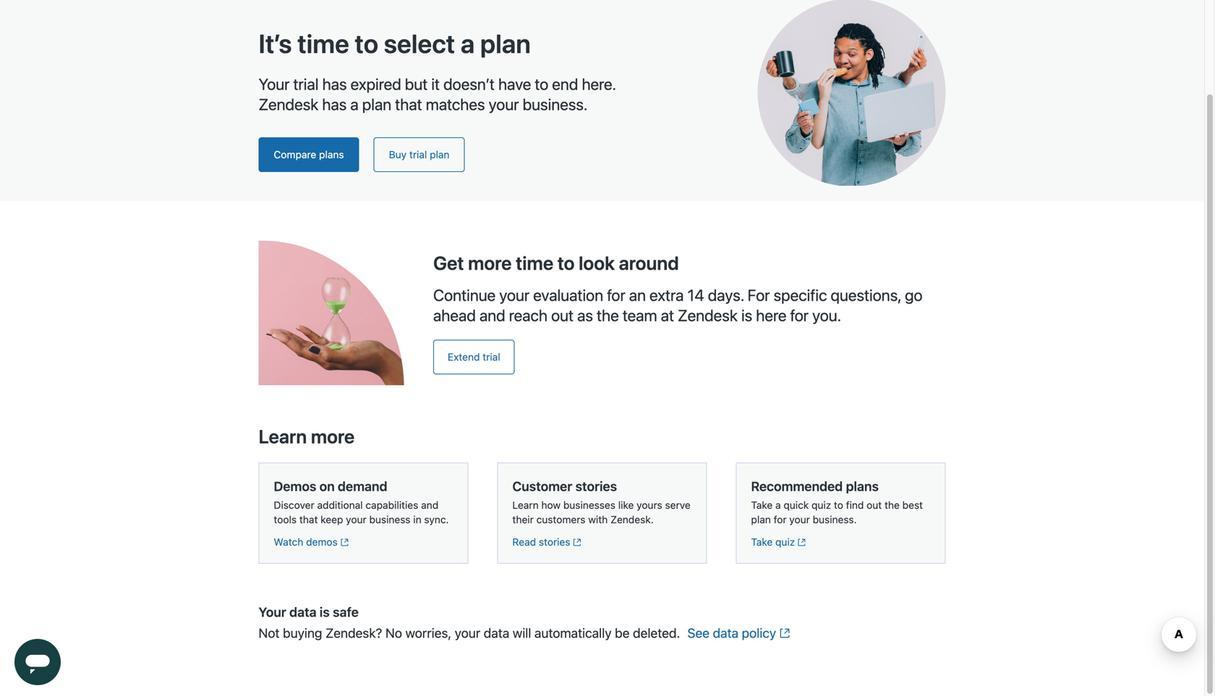 Task type: describe. For each thing, give the bounding box(es) containing it.
continue
[[433, 286, 496, 305]]

no
[[385, 626, 402, 641]]

yours
[[637, 499, 662, 511]]

2 has from the top
[[322, 95, 347, 114]]

multi tasking arms image
[[758, 0, 946, 187]]

ahead
[[433, 306, 476, 325]]

plans for recommended
[[846, 479, 879, 494]]

0 horizontal spatial is
[[320, 605, 330, 620]]

demos
[[274, 479, 316, 494]]

sync.
[[424, 514, 449, 526]]

your data is safe
[[259, 605, 359, 620]]

business
[[369, 514, 411, 526]]

recommended plans take a quick quiz to find out the best plan for your business.
[[751, 479, 923, 526]]

0 vertical spatial time
[[297, 28, 349, 59]]

automatically
[[534, 626, 612, 641]]

best
[[902, 499, 923, 511]]

get more time to look around
[[433, 252, 679, 274]]

trial for plan
[[409, 149, 427, 161]]

zendesk inside your trial has expired but it doesn't have to end here. zendesk has a plan that matches your business.
[[259, 95, 318, 114]]

extra
[[650, 286, 684, 305]]

1 horizontal spatial data
[[484, 626, 509, 641]]

here
[[756, 306, 787, 325]]

to up expired
[[355, 28, 378, 59]]

for inside recommended plans take a quick quiz to find out the best plan for your business.
[[774, 514, 787, 526]]

the inside recommended plans take a quick quiz to find out the best plan for your business.
[[885, 499, 900, 511]]

14
[[688, 286, 704, 305]]

see
[[687, 626, 710, 641]]

questions,
[[831, 286, 901, 305]]

how
[[541, 499, 561, 511]]

their
[[512, 514, 534, 526]]

not buying zendesk? no worries, your data will automatically be deleted.
[[259, 626, 680, 641]]

tools
[[274, 514, 297, 526]]

quiz inside recommended plans take a quick quiz to find out the best plan for your business.
[[812, 499, 831, 511]]

learn more
[[259, 426, 355, 448]]

specific
[[774, 286, 827, 305]]

around
[[619, 252, 679, 274]]

plans for compare
[[319, 149, 344, 161]]

compare plans
[[274, 149, 344, 161]]

plan inside recommended plans take a quick quiz to find out the best plan for your business.
[[751, 514, 771, 526]]

an
[[629, 286, 646, 305]]

(opens in a new tab) image
[[795, 538, 806, 547]]

0 vertical spatial for
[[607, 286, 625, 305]]

(opens in a new tab) image for read stories
[[570, 538, 581, 547]]

demos on demand discover additional capabilities and tools that keep your business in sync.
[[274, 479, 449, 526]]

reach
[[509, 306, 548, 325]]

for
[[748, 286, 770, 305]]

read
[[512, 536, 536, 548]]

go
[[905, 286, 923, 305]]

safe
[[333, 605, 359, 620]]

will
[[513, 626, 531, 641]]

read stories
[[512, 536, 570, 548]]

you.
[[812, 306, 841, 325]]

extend trial
[[448, 351, 500, 363]]

that inside your trial has expired but it doesn't have to end here. zendesk has a plan that matches your business.
[[395, 95, 422, 114]]

0 vertical spatial a
[[461, 28, 475, 59]]

your inside continue your evaluation for an extra 14 days. for specific questions, go ahead and reach out as the team at zendesk is here for you.
[[499, 286, 530, 305]]

quick
[[784, 499, 809, 511]]

and inside continue your evaluation for an extra 14 days. for specific questions, go ahead and reach out as the team at zendesk is here for you.
[[480, 306, 505, 325]]

a inside your trial has expired but it doesn't have to end here. zendesk has a plan that matches your business.
[[350, 95, 359, 114]]

see data policy
[[687, 626, 776, 641]]

on
[[319, 479, 335, 494]]

continue your evaluation for an extra 14 days. for specific questions, go ahead and reach out as the team at zendesk is here for you.
[[433, 286, 923, 325]]

business. inside your trial has expired but it doesn't have to end here. zendesk has a plan that matches your business.
[[523, 95, 588, 114]]

trial for has
[[293, 74, 319, 93]]

evaluation
[[533, 286, 603, 305]]

it
[[431, 74, 440, 93]]

but
[[405, 74, 428, 93]]

like
[[618, 499, 634, 511]]

here.
[[582, 74, 616, 93]]

your inside recommended plans take a quick quiz to find out the best plan for your business.
[[789, 514, 810, 526]]

it's time to select a plan
[[259, 28, 531, 59]]

take quiz link
[[751, 536, 931, 549]]

end
[[552, 74, 578, 93]]

take inside "link"
[[751, 536, 773, 548]]

be
[[615, 626, 630, 641]]

plan inside button
[[430, 149, 450, 161]]

read stories link
[[512, 536, 692, 549]]

extend trial button
[[433, 340, 515, 375]]

(opens in a new tab) image for see data policy
[[776, 628, 791, 639]]

find
[[846, 499, 864, 511]]

data for your
[[289, 605, 317, 620]]

the inside continue your evaluation for an extra 14 days. for specific questions, go ahead and reach out as the team at zendesk is here for you.
[[597, 306, 619, 325]]

trial inside extend trial button
[[483, 351, 500, 363]]

look
[[579, 252, 615, 274]]

buy
[[389, 149, 407, 161]]

1 vertical spatial for
[[790, 306, 809, 325]]

customer
[[512, 479, 572, 494]]

worries,
[[405, 626, 451, 641]]

matches
[[426, 95, 485, 114]]

with
[[588, 514, 608, 526]]

additional
[[317, 499, 363, 511]]

businesses
[[563, 499, 616, 511]]



Task type: vqa. For each thing, say whether or not it's contained in the screenshot.
leftmost the "Zendesk"
yes



Task type: locate. For each thing, give the bounding box(es) containing it.
that
[[395, 95, 422, 114], [299, 514, 318, 526]]

business. inside recommended plans take a quick quiz to find out the best plan for your business.
[[813, 514, 857, 526]]

learn up demos
[[259, 426, 307, 448]]

learn up their
[[512, 499, 539, 511]]

0 horizontal spatial more
[[311, 426, 355, 448]]

more
[[468, 252, 512, 274], [311, 426, 355, 448]]

trial left expired
[[293, 74, 319, 93]]

data right see
[[713, 626, 739, 641]]

is
[[741, 306, 752, 325], [320, 605, 330, 620]]

for down 'quick'
[[774, 514, 787, 526]]

time right it's
[[297, 28, 349, 59]]

plans
[[319, 149, 344, 161], [846, 479, 879, 494]]

your down have
[[489, 95, 519, 114]]

0 vertical spatial and
[[480, 306, 505, 325]]

out inside continue your evaluation for an extra 14 days. for specific questions, go ahead and reach out as the team at zendesk is here for you.
[[551, 306, 574, 325]]

2 horizontal spatial data
[[713, 626, 739, 641]]

trial right buy
[[409, 149, 427, 161]]

1 vertical spatial business.
[[813, 514, 857, 526]]

2 vertical spatial for
[[774, 514, 787, 526]]

to left find
[[834, 499, 843, 511]]

0 horizontal spatial plans
[[319, 149, 344, 161]]

2 vertical spatial trial
[[483, 351, 500, 363]]

0 horizontal spatial learn
[[259, 426, 307, 448]]

plans up find
[[846, 479, 879, 494]]

as
[[577, 306, 593, 325]]

customers
[[536, 514, 586, 526]]

the left best
[[885, 499, 900, 511]]

serve
[[665, 499, 691, 511]]

to left end
[[535, 74, 548, 93]]

1 horizontal spatial for
[[774, 514, 787, 526]]

1 has from the top
[[322, 74, 347, 93]]

0 horizontal spatial time
[[297, 28, 349, 59]]

plans inside recommended plans take a quick quiz to find out the best plan for your business.
[[846, 479, 879, 494]]

your inside your trial has expired but it doesn't have to end here. zendesk has a plan that matches your business.
[[489, 95, 519, 114]]

(opens in a new tab) image for watch demos
[[338, 538, 349, 547]]

stories
[[575, 479, 617, 494], [539, 536, 570, 548]]

1 your from the top
[[259, 74, 290, 93]]

0 horizontal spatial (opens in a new tab) image
[[338, 538, 349, 547]]

0 vertical spatial trial
[[293, 74, 319, 93]]

business. down end
[[523, 95, 588, 114]]

and
[[480, 306, 505, 325], [421, 499, 438, 511]]

stories down customers
[[539, 536, 570, 548]]

plans inside "button"
[[319, 149, 344, 161]]

to inside recommended plans take a quick quiz to find out the best plan for your business.
[[834, 499, 843, 511]]

business. up take quiz "link"
[[813, 514, 857, 526]]

is down 'for'
[[741, 306, 752, 325]]

days.
[[708, 286, 744, 305]]

more for learn
[[311, 426, 355, 448]]

stories up businesses
[[575, 479, 617, 494]]

trial inside buy trial plan button
[[409, 149, 427, 161]]

select
[[384, 28, 455, 59]]

the
[[597, 306, 619, 325], [885, 499, 900, 511]]

0 horizontal spatial the
[[597, 306, 619, 325]]

plan up have
[[480, 28, 531, 59]]

have
[[498, 74, 531, 93]]

time up evaluation
[[516, 252, 553, 274]]

2 take from the top
[[751, 536, 773, 548]]

a
[[461, 28, 475, 59], [350, 95, 359, 114], [775, 499, 781, 511]]

trial
[[293, 74, 319, 93], [409, 149, 427, 161], [483, 351, 500, 363]]

capabilities
[[366, 499, 418, 511]]

1 horizontal spatial plans
[[846, 479, 879, 494]]

region containing get more time to look around
[[259, 201, 953, 697]]

0 vertical spatial more
[[468, 252, 512, 274]]

team
[[623, 306, 657, 325]]

1 vertical spatial stories
[[539, 536, 570, 548]]

policy
[[742, 626, 776, 641]]

keep
[[321, 514, 343, 526]]

0 horizontal spatial trial
[[293, 74, 319, 93]]

(opens in a new tab) image inside see data policy link
[[776, 628, 791, 639]]

zendesk down 14
[[678, 306, 738, 325]]

is left the safe
[[320, 605, 330, 620]]

region
[[259, 201, 953, 697]]

a up doesn't
[[461, 28, 475, 59]]

1 vertical spatial more
[[311, 426, 355, 448]]

2 horizontal spatial a
[[775, 499, 781, 511]]

2 vertical spatial a
[[775, 499, 781, 511]]

take left (opens in a new tab) image
[[751, 536, 773, 548]]

1 vertical spatial the
[[885, 499, 900, 511]]

buy trial plan
[[389, 149, 450, 161]]

get
[[433, 252, 464, 274]]

has left expired
[[322, 74, 347, 93]]

a left 'quick'
[[775, 499, 781, 511]]

0 vertical spatial that
[[395, 95, 422, 114]]

your
[[259, 74, 290, 93], [259, 605, 286, 620]]

the right as
[[597, 306, 619, 325]]

demos
[[306, 536, 338, 548]]

0 horizontal spatial zendesk
[[259, 95, 318, 114]]

and up sync. at the left bottom of the page
[[421, 499, 438, 511]]

your inside region
[[259, 605, 286, 620]]

zendesk
[[259, 95, 318, 114], [678, 306, 738, 325]]

0 horizontal spatial for
[[607, 286, 625, 305]]

plan right buy
[[430, 149, 450, 161]]

watch
[[274, 536, 303, 548]]

stories inside read stories 'link'
[[539, 536, 570, 548]]

1 vertical spatial take
[[751, 536, 773, 548]]

1 horizontal spatial more
[[468, 252, 512, 274]]

0 vertical spatial stories
[[575, 479, 617, 494]]

more up the 'on'
[[311, 426, 355, 448]]

0 vertical spatial business.
[[523, 95, 588, 114]]

your for your trial has expired but it doesn't have to end here. zendesk has a plan that matches your business.
[[259, 74, 290, 93]]

0 vertical spatial your
[[259, 74, 290, 93]]

quiz inside "link"
[[775, 536, 795, 548]]

take left 'quick'
[[751, 499, 773, 511]]

your up 'not'
[[259, 605, 286, 620]]

discover
[[274, 499, 314, 511]]

quiz down 'quick'
[[775, 536, 795, 548]]

0 vertical spatial learn
[[259, 426, 307, 448]]

take quiz
[[751, 536, 795, 548]]

1 vertical spatial zendesk
[[678, 306, 738, 325]]

0 vertical spatial take
[[751, 499, 773, 511]]

1 take from the top
[[751, 499, 773, 511]]

your down 'quick'
[[789, 514, 810, 526]]

stories for customer
[[575, 479, 617, 494]]

0 horizontal spatial out
[[551, 306, 574, 325]]

for left an
[[607, 286, 625, 305]]

expired
[[351, 74, 401, 93]]

0 horizontal spatial business.
[[523, 95, 588, 114]]

watch demos
[[274, 536, 338, 548]]

quiz right 'quick'
[[812, 499, 831, 511]]

1 vertical spatial plans
[[846, 479, 879, 494]]

1 vertical spatial your
[[259, 605, 286, 620]]

1 horizontal spatial the
[[885, 499, 900, 511]]

0 horizontal spatial stories
[[539, 536, 570, 548]]

plan inside your trial has expired but it doesn't have to end here. zendesk has a plan that matches your business.
[[362, 95, 391, 114]]

plans right compare
[[319, 149, 344, 161]]

data up buying
[[289, 605, 317, 620]]

trial inside your trial has expired but it doesn't have to end here. zendesk has a plan that matches your business.
[[293, 74, 319, 93]]

1 vertical spatial trial
[[409, 149, 427, 161]]

1 vertical spatial is
[[320, 605, 330, 620]]

1 vertical spatial time
[[516, 252, 553, 274]]

take
[[751, 499, 773, 511], [751, 536, 773, 548]]

doesn't
[[443, 74, 495, 93]]

0 horizontal spatial a
[[350, 95, 359, 114]]

to left look
[[558, 252, 575, 274]]

1 horizontal spatial trial
[[409, 149, 427, 161]]

1 horizontal spatial out
[[867, 499, 882, 511]]

1 horizontal spatial time
[[516, 252, 553, 274]]

to
[[355, 28, 378, 59], [535, 74, 548, 93], [558, 252, 575, 274], [834, 499, 843, 511]]

at
[[661, 306, 674, 325]]

1 horizontal spatial business.
[[813, 514, 857, 526]]

1 horizontal spatial (opens in a new tab) image
[[570, 538, 581, 547]]

deleted.
[[633, 626, 680, 641]]

to inside your trial has expired but it doesn't have to end here. zendesk has a plan that matches your business.
[[535, 74, 548, 93]]

0 vertical spatial the
[[597, 306, 619, 325]]

zendesk.
[[611, 514, 654, 526]]

0 horizontal spatial quiz
[[775, 536, 795, 548]]

your trial has expired but it doesn't have to end here. zendesk has a plan that matches your business.
[[259, 74, 616, 114]]

recommended
[[751, 479, 843, 494]]

1 horizontal spatial stories
[[575, 479, 617, 494]]

1 horizontal spatial learn
[[512, 499, 539, 511]]

1 vertical spatial learn
[[512, 499, 539, 511]]

stories inside the 'customer stories learn how businesses like yours serve their customers with zendesk.'
[[575, 479, 617, 494]]

1 horizontal spatial a
[[461, 28, 475, 59]]

take inside recommended plans take a quick quiz to find out the best plan for your business.
[[751, 499, 773, 511]]

0 horizontal spatial and
[[421, 499, 438, 511]]

your inside your trial has expired but it doesn't have to end here. zendesk has a plan that matches your business.
[[259, 74, 290, 93]]

2 horizontal spatial trial
[[483, 351, 500, 363]]

1 horizontal spatial quiz
[[812, 499, 831, 511]]

0 vertical spatial plans
[[319, 149, 344, 161]]

out
[[551, 306, 574, 325], [867, 499, 882, 511]]

1 horizontal spatial and
[[480, 306, 505, 325]]

has
[[322, 74, 347, 93], [322, 95, 347, 114]]

1 horizontal spatial zendesk
[[678, 306, 738, 325]]

0 vertical spatial is
[[741, 306, 752, 325]]

0 horizontal spatial that
[[299, 514, 318, 526]]

out inside recommended plans take a quick quiz to find out the best plan for your business.
[[867, 499, 882, 511]]

your
[[489, 95, 519, 114], [499, 286, 530, 305], [346, 514, 367, 526], [789, 514, 810, 526], [455, 626, 480, 641]]

customer stories learn how businesses like yours serve their customers with zendesk.
[[512, 479, 691, 526]]

a down expired
[[350, 95, 359, 114]]

1 vertical spatial out
[[867, 499, 882, 511]]

zendesk?
[[326, 626, 382, 641]]

for down specific
[[790, 306, 809, 325]]

(opens in a new tab) image inside read stories 'link'
[[570, 538, 581, 547]]

learn
[[259, 426, 307, 448], [512, 499, 539, 511]]

compare plans button
[[259, 137, 359, 172]]

1 vertical spatial and
[[421, 499, 438, 511]]

that down the discover
[[299, 514, 318, 526]]

your for your data is safe
[[259, 605, 286, 620]]

your up reach
[[499, 286, 530, 305]]

hourglass image
[[259, 241, 404, 386]]

1 horizontal spatial that
[[395, 95, 422, 114]]

1 horizontal spatial is
[[741, 306, 752, 325]]

extend
[[448, 351, 480, 363]]

your inside demos on demand discover additional capabilities and tools that keep your business in sync.
[[346, 514, 367, 526]]

0 vertical spatial quiz
[[812, 499, 831, 511]]

watch demos link
[[274, 536, 453, 549]]

more for get
[[468, 252, 512, 274]]

2 your from the top
[[259, 605, 286, 620]]

plan
[[480, 28, 531, 59], [362, 95, 391, 114], [430, 149, 450, 161], [751, 514, 771, 526]]

0 vertical spatial zendesk
[[259, 95, 318, 114]]

buy trial plan button
[[374, 137, 465, 172]]

0 vertical spatial has
[[322, 74, 347, 93]]

it's
[[259, 28, 292, 59]]

more up continue
[[468, 252, 512, 274]]

plan up take quiz
[[751, 514, 771, 526]]

in
[[413, 514, 421, 526]]

see data policy link
[[680, 626, 791, 641]]

that inside demos on demand discover additional capabilities and tools that keep your business in sync.
[[299, 514, 318, 526]]

out down evaluation
[[551, 306, 574, 325]]

demand
[[338, 479, 387, 494]]

1 vertical spatial that
[[299, 514, 318, 526]]

(opens in a new tab) image inside watch demos link
[[338, 538, 349, 547]]

and inside demos on demand discover additional capabilities and tools that keep your business in sync.
[[421, 499, 438, 511]]

quiz
[[812, 499, 831, 511], [775, 536, 795, 548]]

1 vertical spatial quiz
[[775, 536, 795, 548]]

1 vertical spatial has
[[322, 95, 347, 114]]

out right find
[[867, 499, 882, 511]]

learn inside the 'customer stories learn how businesses like yours serve their customers with zendesk.'
[[512, 499, 539, 511]]

not
[[259, 626, 280, 641]]

and down continue
[[480, 306, 505, 325]]

2 horizontal spatial (opens in a new tab) image
[[776, 628, 791, 639]]

that down but
[[395, 95, 422, 114]]

a inside recommended plans take a quick quiz to find out the best plan for your business.
[[775, 499, 781, 511]]

has up compare plans at the left of the page
[[322, 95, 347, 114]]

stories for read
[[539, 536, 570, 548]]

1 vertical spatial a
[[350, 95, 359, 114]]

0 horizontal spatial data
[[289, 605, 317, 620]]

data left will
[[484, 626, 509, 641]]

zendesk inside continue your evaluation for an extra 14 days. for specific questions, go ahead and reach out as the team at zendesk is here for you.
[[678, 306, 738, 325]]

2 horizontal spatial for
[[790, 306, 809, 325]]

data for see
[[713, 626, 739, 641]]

zendesk up compare
[[259, 95, 318, 114]]

trial right extend on the bottom of the page
[[483, 351, 500, 363]]

is inside continue your evaluation for an extra 14 days. for specific questions, go ahead and reach out as the team at zendesk is here for you.
[[741, 306, 752, 325]]

your right 'worries,'
[[455, 626, 480, 641]]

business.
[[523, 95, 588, 114], [813, 514, 857, 526]]

(opens in a new tab) image
[[338, 538, 349, 547], [570, 538, 581, 547], [776, 628, 791, 639]]

0 vertical spatial out
[[551, 306, 574, 325]]

compare
[[274, 149, 316, 161]]

buying
[[283, 626, 322, 641]]

your down it's
[[259, 74, 290, 93]]

your down additional
[[346, 514, 367, 526]]

plan down expired
[[362, 95, 391, 114]]

for
[[607, 286, 625, 305], [790, 306, 809, 325], [774, 514, 787, 526]]



